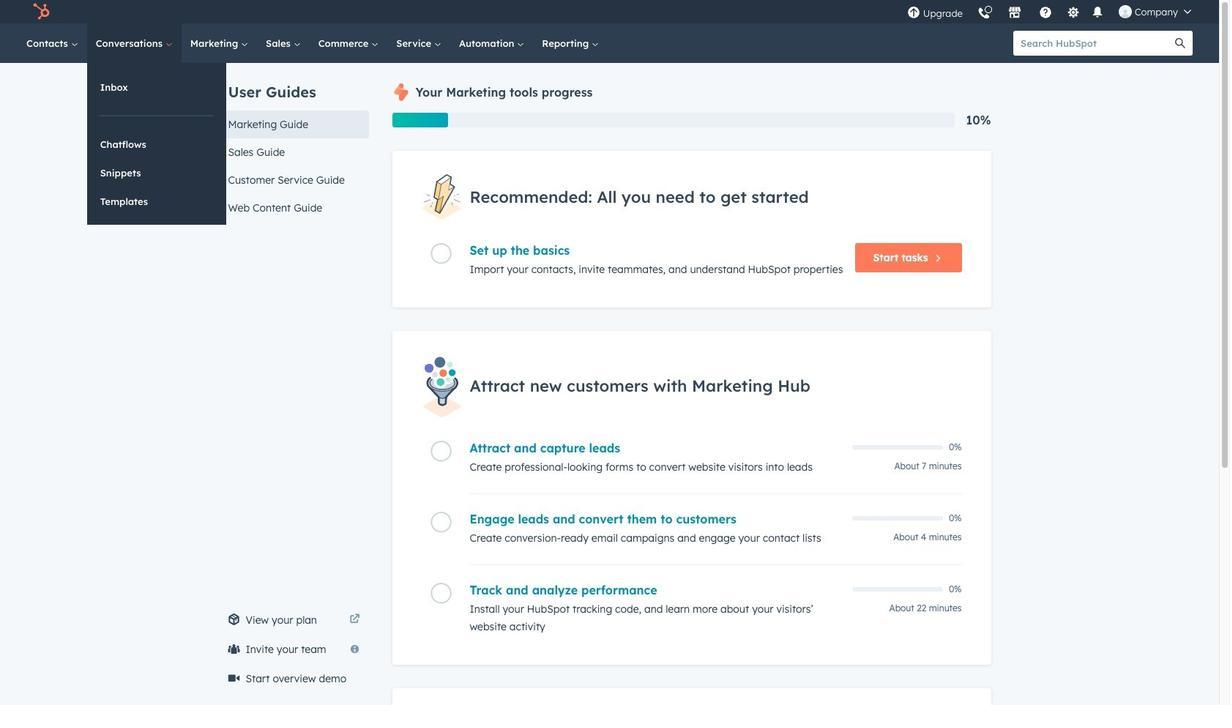 Task type: locate. For each thing, give the bounding box(es) containing it.
progress bar
[[392, 113, 448, 127]]

menu
[[900, 0, 1202, 23]]

conversations menu
[[87, 63, 226, 225]]



Task type: describe. For each thing, give the bounding box(es) containing it.
Search HubSpot search field
[[1013, 31, 1168, 56]]

jacob simon image
[[1119, 5, 1132, 18]]

marketplaces image
[[1008, 7, 1021, 20]]

link opens in a new window image
[[350, 611, 360, 629]]

link opens in a new window image
[[350, 614, 360, 625]]

user guides element
[[219, 63, 369, 222]]



Task type: vqa. For each thing, say whether or not it's contained in the screenshot.
second Link opens in a new window IMAGE from the bottom of the page
yes



